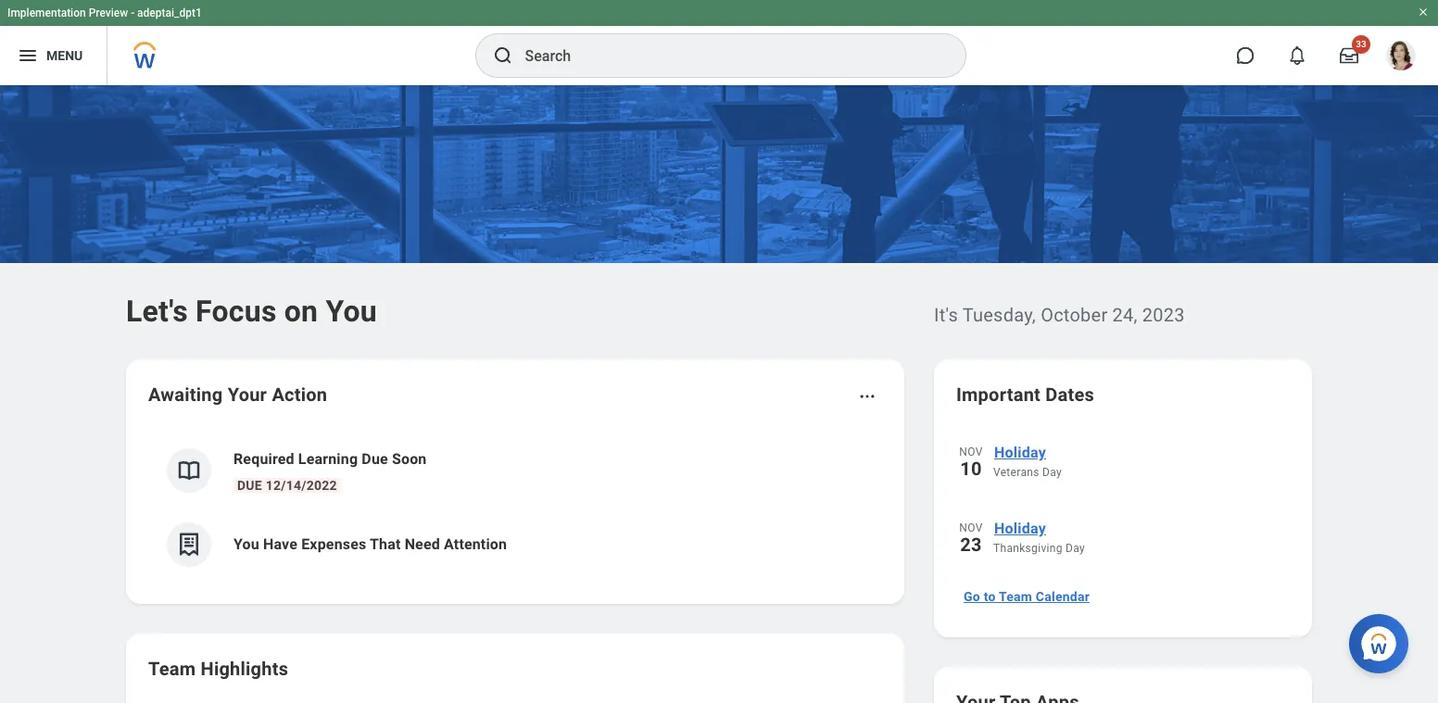 Task type: describe. For each thing, give the bounding box(es) containing it.
expenses
[[302, 536, 367, 554]]

awaiting
[[148, 384, 223, 406]]

tuesday,
[[963, 304, 1037, 326]]

highlights
[[201, 658, 289, 681]]

33
[[1357, 39, 1367, 49]]

veterans
[[994, 466, 1040, 479]]

inbox large image
[[1341, 46, 1359, 65]]

you have expenses that need attention
[[234, 536, 507, 554]]

related actions image
[[859, 388, 877, 406]]

nov 10
[[960, 446, 983, 480]]

calendar
[[1036, 590, 1090, 605]]

your
[[228, 384, 267, 406]]

holiday veterans day
[[994, 444, 1063, 479]]

holiday button for 10
[[994, 441, 1291, 465]]

action
[[272, 384, 328, 406]]

have
[[263, 536, 298, 554]]

it's tuesday, october 24, 2023
[[935, 304, 1186, 326]]

required
[[234, 451, 295, 468]]

adeptai_dpt1
[[137, 6, 202, 19]]

day for 23
[[1066, 542, 1086, 555]]

33 button
[[1330, 35, 1371, 76]]

Search Workday  search field
[[525, 35, 928, 76]]

0 horizontal spatial due
[[237, 478, 262, 493]]

holiday for 23
[[995, 520, 1047, 538]]

holiday for 10
[[995, 444, 1047, 462]]

go to team calendar button
[[957, 579, 1098, 616]]

october
[[1041, 304, 1108, 326]]

team inside button
[[999, 590, 1033, 605]]

implementation preview -   adeptai_dpt1
[[7, 6, 202, 19]]

on
[[284, 294, 318, 329]]

menu button
[[0, 26, 107, 85]]

-
[[131, 6, 135, 19]]

profile logan mcneil image
[[1387, 41, 1417, 74]]

1 vertical spatial team
[[148, 658, 196, 681]]

it's
[[935, 304, 959, 326]]

12/14/2022
[[266, 478, 337, 493]]

you have expenses that need attention button
[[148, 508, 883, 582]]

nov 23
[[960, 522, 983, 556]]

justify image
[[17, 45, 39, 67]]

23
[[961, 534, 983, 556]]

go to team calendar
[[964, 590, 1090, 605]]

book open image
[[175, 457, 203, 485]]

nov for 10
[[960, 446, 983, 459]]

due 12/14/2022
[[237, 478, 337, 493]]



Task type: vqa. For each thing, say whether or not it's contained in the screenshot.
middle Skill
no



Task type: locate. For each thing, give the bounding box(es) containing it.
focus
[[196, 294, 277, 329]]

1 horizontal spatial due
[[362, 451, 388, 468]]

day right thanksgiving
[[1066, 542, 1086, 555]]

you left have
[[234, 536, 259, 554]]

implementation
[[7, 6, 86, 19]]

holiday thanksgiving day
[[994, 520, 1086, 555]]

holiday button
[[994, 441, 1291, 465], [994, 517, 1291, 541]]

1 vertical spatial due
[[237, 478, 262, 493]]

due left 'soon'
[[362, 451, 388, 468]]

0 horizontal spatial day
[[1043, 466, 1063, 479]]

important dates
[[957, 384, 1095, 406]]

nov left the holiday veterans day
[[960, 446, 983, 459]]

need
[[405, 536, 440, 554]]

day inside the holiday veterans day
[[1043, 466, 1063, 479]]

2 holiday from the top
[[995, 520, 1047, 538]]

team highlights
[[148, 658, 289, 681]]

0 vertical spatial holiday
[[995, 444, 1047, 462]]

1 vertical spatial day
[[1066, 542, 1086, 555]]

1 holiday button from the top
[[994, 441, 1291, 465]]

thanksgiving
[[994, 542, 1063, 555]]

let's focus on you
[[126, 294, 377, 329]]

0 vertical spatial team
[[999, 590, 1033, 605]]

notifications large image
[[1289, 46, 1307, 65]]

day for 10
[[1043, 466, 1063, 479]]

menu
[[46, 48, 83, 63]]

nov for 23
[[960, 522, 983, 535]]

let's focus on you main content
[[0, 85, 1439, 704]]

0 vertical spatial due
[[362, 451, 388, 468]]

preview
[[89, 6, 128, 19]]

2 holiday button from the top
[[994, 517, 1291, 541]]

day right veterans on the bottom of the page
[[1043, 466, 1063, 479]]

0 vertical spatial nov
[[960, 446, 983, 459]]

team
[[999, 590, 1033, 605], [148, 658, 196, 681]]

day inside holiday thanksgiving day
[[1066, 542, 1086, 555]]

awaiting your action
[[148, 384, 328, 406]]

2023
[[1143, 304, 1186, 326]]

menu banner
[[0, 0, 1439, 85]]

dates
[[1046, 384, 1095, 406]]

important dates element
[[957, 430, 1291, 575]]

holiday up thanksgiving
[[995, 520, 1047, 538]]

nov
[[960, 446, 983, 459], [960, 522, 983, 535]]

1 vertical spatial holiday
[[995, 520, 1047, 538]]

nov down 10
[[960, 522, 983, 535]]

1 nov from the top
[[960, 446, 983, 459]]

holiday inside the holiday veterans day
[[995, 444, 1047, 462]]

1 horizontal spatial day
[[1066, 542, 1086, 555]]

search image
[[492, 45, 514, 67]]

go
[[964, 590, 981, 605]]

0 vertical spatial holiday button
[[994, 441, 1291, 465]]

0 vertical spatial day
[[1043, 466, 1063, 479]]

24,
[[1113, 304, 1138, 326]]

attention
[[444, 536, 507, 554]]

holiday button for 23
[[994, 517, 1291, 541]]

2 nov from the top
[[960, 522, 983, 535]]

that
[[370, 536, 401, 554]]

1 horizontal spatial you
[[326, 294, 377, 329]]

due down "required"
[[237, 478, 262, 493]]

dashboard expenses image
[[175, 531, 203, 559]]

1 vertical spatial nov
[[960, 522, 983, 535]]

0 horizontal spatial you
[[234, 536, 259, 554]]

holiday up veterans on the bottom of the page
[[995, 444, 1047, 462]]

you right on at the top
[[326, 294, 377, 329]]

10
[[961, 458, 983, 480]]

1 horizontal spatial team
[[999, 590, 1033, 605]]

1 vertical spatial you
[[234, 536, 259, 554]]

1 vertical spatial holiday button
[[994, 517, 1291, 541]]

learning
[[298, 451, 358, 468]]

to
[[984, 590, 996, 605]]

due
[[362, 451, 388, 468], [237, 478, 262, 493]]

holiday
[[995, 444, 1047, 462], [995, 520, 1047, 538]]

you
[[326, 294, 377, 329], [234, 536, 259, 554]]

team left the highlights
[[148, 658, 196, 681]]

0 horizontal spatial team
[[148, 658, 196, 681]]

team right to
[[999, 590, 1033, 605]]

required learning due soon
[[234, 451, 427, 468]]

let's
[[126, 294, 188, 329]]

1 holiday from the top
[[995, 444, 1047, 462]]

important
[[957, 384, 1041, 406]]

holiday inside holiday thanksgiving day
[[995, 520, 1047, 538]]

day
[[1043, 466, 1063, 479], [1066, 542, 1086, 555]]

close environment banner image
[[1419, 6, 1430, 18]]

awaiting your action list
[[148, 434, 883, 582]]

soon
[[392, 451, 427, 468]]

you inside button
[[234, 536, 259, 554]]

0 vertical spatial you
[[326, 294, 377, 329]]



